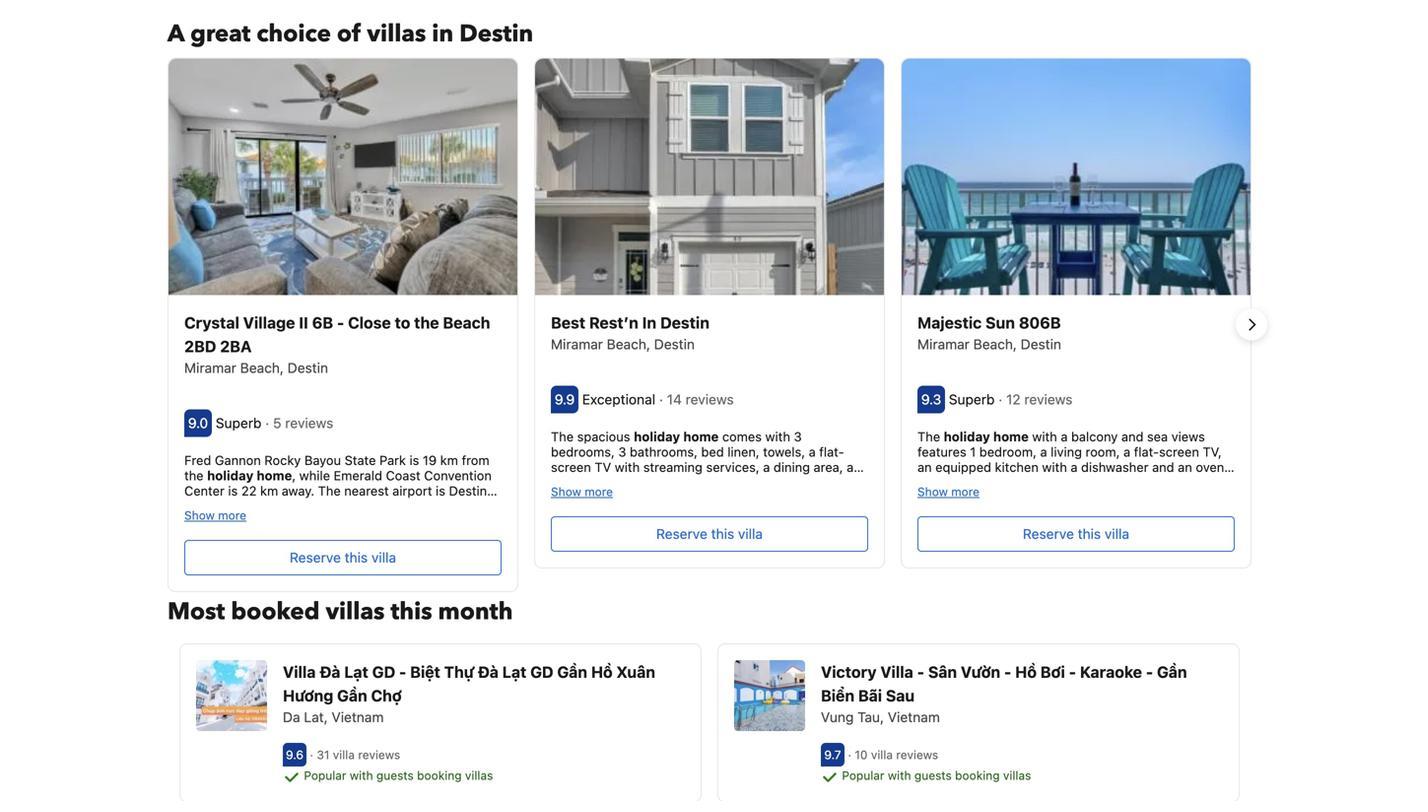 Task type: locate. For each thing, give the bounding box(es) containing it.
0 vertical spatial from
[[462, 453, 490, 468]]

this down can
[[1078, 526, 1101, 542]]

gd
[[372, 663, 395, 682], [530, 663, 554, 682]]

and right bath
[[830, 491, 852, 505]]

km for from
[[440, 453, 458, 468]]

rated superb element for majestic
[[949, 391, 999, 408]]

0 horizontal spatial 6b
[[312, 313, 333, 332]]

reserve inside crystal village ii 6b - close to the beach 2bd 2ba section
[[290, 550, 341, 566]]

victory villa - sân vườn - hồ bơi - karaoke - gần biển bãi sau link
[[821, 661, 1223, 708]]

more inside crystal village ii 6b - close to the beach 2bd 2ba section
[[218, 509, 246, 523]]

crystal village ii 6b - close to the beach 2bd 2ba image
[[169, 59, 518, 295]]

with inside "with garden views. the unit at the property features a bath and a dressing room. for added"
[[762, 475, 787, 490]]

reserve this villa link for beach,
[[551, 517, 869, 552]]

1 vertical spatial close
[[184, 514, 218, 529]]

equipped
[[936, 460, 992, 475], [580, 475, 636, 490]]

km right '8'
[[305, 499, 323, 514]]

with
[[766, 429, 791, 444], [1033, 429, 1058, 444], [615, 460, 640, 475], [1043, 460, 1067, 475], [762, 475, 787, 490], [1022, 475, 1047, 490], [350, 769, 373, 783], [888, 769, 911, 783]]

2 vertical spatial features
[[1017, 521, 1066, 536]]

miramar down best
[[551, 336, 603, 352]]

villas left in
[[367, 18, 426, 50]]

1 horizontal spatial beach,
[[607, 336, 651, 352]]

0 vertical spatial to
[[395, 313, 410, 332]]

gần left chợ
[[337, 687, 367, 706]]

is down convention
[[436, 484, 446, 498]]

the inside ', the accommodation has a private entrance and soundproofing.'
[[762, 506, 781, 521]]

1 horizontal spatial superb
[[949, 391, 995, 408]]

private down can
[[1080, 521, 1121, 536]]

reviews inside majestic sun 806b section
[[1025, 391, 1073, 408]]

1 horizontal spatial reserve
[[657, 526, 708, 542]]

hồ inside victory villa - sân vườn - hồ bơi - karaoke - gần biển bãi sau vung tau, vietnam
[[1016, 663, 1037, 682]]

comes with 3 bedrooms, 3 bathrooms, bed linen, towels, a flat- screen tv with streaming services, a dining area, a fully equipped kitchen, and a
[[551, 429, 854, 490]]

1 horizontal spatial reserve this villa link
[[551, 517, 869, 552]]

features up entrance
[[737, 491, 786, 505]]

accommodation for , the accommodation features a private entrance.
[[918, 521, 1014, 536]]

is inside fred gannon rocky bayou state park‎ is 19 km from the
[[410, 453, 419, 468]]

9.7
[[825, 748, 842, 762]]

rated superb element up "the holiday home"
[[949, 391, 999, 408]]

1 hồ from the left
[[591, 663, 613, 682]]

0 vertical spatial crystal
[[184, 313, 239, 332]]

an
[[918, 460, 932, 475], [1178, 460, 1193, 475]]

flat- inside 'with a balcony and sea views features 1 bedroom, a living room, a flat-screen tv, an equipped kitchen with a dishwasher and an oven, and 2 bathrooms with a bath. for added convenience, the property can provide towels and linens for a supplement. for added'
[[1134, 445, 1159, 459]]

1 popular with guests booking villas from the left
[[301, 769, 493, 783]]

9.3 superb 12 reviews
[[922, 391, 1077, 408]]

9.9
[[555, 391, 575, 408]]

this inside best rest'n in destin section
[[711, 526, 735, 542]]

, for and
[[755, 506, 759, 521]]

gd right 'thự' on the bottom of page
[[530, 663, 554, 682]]

to
[[395, 313, 410, 332], [222, 514, 234, 529]]

reviews right the 5
[[285, 415, 333, 431]]

1 horizontal spatial features
[[918, 445, 967, 459]]

lạt right 'thự' on the bottom of page
[[502, 663, 527, 682]]

km
[[440, 453, 458, 468], [260, 484, 278, 498], [305, 499, 323, 514]]

reviews inside crystal village ii 6b - close to the beach 2bd 2ba section
[[285, 415, 333, 431]]

village up 2ba
[[243, 313, 295, 332]]

from inside fred gannon rocky bayou state park‎ is 19 km from the
[[462, 453, 490, 468]]

0 horizontal spatial for
[[644, 506, 663, 521]]

1 vertical spatial km
[[260, 484, 278, 498]]

biệt
[[410, 663, 441, 682]]

reserve this villa inside crystal village ii 6b - close to the beach 2bd 2ba section
[[290, 550, 396, 566]]

the up room.
[[592, 491, 615, 505]]

accommodation down the for
[[918, 521, 1014, 536]]

show more button for majestic sun 806b
[[918, 484, 980, 499]]

reserve this villa link
[[551, 517, 869, 552], [918, 517, 1235, 552], [184, 540, 502, 576]]

đà
[[320, 663, 341, 682], [478, 663, 499, 682]]

0 horizontal spatial superb
[[216, 415, 262, 431]]

, inside ', the accommodation has a private entrance and soundproofing.'
[[755, 506, 759, 521]]

reserve this villa link for close
[[184, 540, 502, 576]]

more inside best rest'n in destin section
[[585, 485, 613, 499]]

a
[[1061, 429, 1068, 444], [809, 445, 816, 459], [1041, 445, 1048, 459], [1124, 445, 1131, 459], [763, 460, 770, 475], [847, 460, 854, 475], [1071, 460, 1078, 475], [716, 475, 723, 490], [1051, 475, 1058, 490], [789, 491, 796, 505], [856, 491, 863, 505], [976, 506, 983, 521], [675, 521, 682, 536], [1070, 521, 1077, 536]]

0 horizontal spatial flat-
[[820, 445, 845, 459]]

spacious
[[577, 429, 630, 444]]

is
[[410, 453, 419, 468], [228, 484, 238, 498], [436, 484, 446, 498]]

from 5 reviews element down tau,
[[848, 748, 942, 762]]

added
[[1119, 475, 1156, 490], [667, 506, 704, 521], [1088, 506, 1125, 521]]

1 horizontal spatial village
[[404, 499, 444, 514]]

villas down villa đà lạt gd - biệt thự đà lạt gd gần hồ xuân hương gần chợ da lat, vietnam
[[465, 769, 493, 783]]

features inside 'with a balcony and sea views features 1 bedroom, a living room, a flat-screen tv, an equipped kitchen with a dishwasher and an oven, and 2 bathrooms with a bath. for added convenience, the property can provide towels and linens for a supplement. for added'
[[918, 445, 967, 459]]

hồ inside villa đà lạt gd - biệt thự đà lạt gd gần hồ xuân hương gần chợ da lat, vietnam
[[591, 663, 613, 682]]

villa đà lạt gd - biệt thự đà lạt gd gần hồ xuân hương gần chợ image
[[196, 661, 267, 732]]

2 horizontal spatial holiday
[[944, 429, 990, 444]]

2 lạt from the left
[[502, 663, 527, 682]]

for down can
[[1064, 506, 1084, 521]]

reserve this villa inside majestic sun 806b section
[[1023, 526, 1130, 542]]

the inside fred gannon rocky bayou state park‎ is 19 km from the
[[184, 468, 204, 483]]

beach, down sun
[[974, 336, 1017, 352]]

next image
[[1240, 313, 1264, 337]]

1 horizontal spatial gần
[[557, 663, 588, 682]]

0 horizontal spatial more
[[218, 509, 246, 523]]

1 horizontal spatial screen
[[1159, 445, 1200, 459]]

from 5 reviews element containing 10 villa reviews
[[848, 748, 942, 762]]

superb inside crystal village ii 6b - close to the beach 2bd 2ba section
[[216, 415, 262, 431]]

property down comes with 3 bedrooms, 3 bathrooms, bed linen, towels, a flat- screen tv with streaming services, a dining area, a fully equipped kitchen, and a
[[682, 491, 733, 505]]

1 horizontal spatial holiday
[[634, 429, 680, 444]]

dishwasher
[[1082, 460, 1149, 475]]

crystal up 2ba
[[184, 313, 239, 332]]

đà up the hương
[[320, 663, 341, 682]]

reserve this villa link inside majestic sun 806b section
[[918, 517, 1235, 552]]

village inside crystal village ii 6b - close to the beach 2bd 2ba miramar beach, destin
[[243, 313, 295, 332]]

holiday up 1
[[944, 429, 990, 444]]

away.
[[282, 484, 315, 498]]

screen inside comes with 3 bedrooms, 3 bathrooms, bed linen, towels, a flat- screen tv with streaming services, a dining area, a fully equipped kitchen, and a
[[551, 460, 591, 475]]

show up dressing
[[551, 485, 582, 499]]

booking for -
[[955, 769, 1000, 783]]

1 vertical spatial from
[[327, 499, 355, 514]]

show more inside best rest'n in destin section
[[551, 485, 613, 499]]

destin inside crystal village ii 6b - close to the beach 2bd 2ba miramar beach, destin
[[288, 360, 328, 376]]

home up bedroom,
[[994, 429, 1029, 444]]

km up convention
[[440, 453, 458, 468]]

from up 2ba.
[[327, 499, 355, 514]]

screen up fully
[[551, 460, 591, 475]]

popular with guests booking villas down the 10 villa reviews
[[839, 769, 1032, 783]]

and down "oven,"
[[1193, 491, 1215, 505]]

superb inside majestic sun 806b section
[[949, 391, 995, 408]]

1 horizontal spatial vietnam
[[888, 709, 940, 726]]

accommodation inside ', the accommodation has a private entrance and soundproofing.'
[[551, 521, 647, 536]]

show more button up dressing
[[551, 484, 613, 499]]

airport
[[393, 484, 432, 498]]

a down services,
[[716, 475, 723, 490]]

with garden views. the unit at the property features a bath and a dressing room. for added
[[551, 475, 863, 521]]

bãi
[[859, 687, 882, 706]]

fred
[[184, 453, 211, 468]]

for down at
[[644, 506, 663, 521]]

show inside crystal village ii 6b - close to the beach 2bd 2ba section
[[184, 509, 215, 523]]

2 property from the left
[[1023, 491, 1074, 505]]

2 horizontal spatial show more
[[918, 485, 980, 499]]

show more for majestic sun 806b
[[918, 485, 980, 499]]

tv
[[595, 460, 611, 475]]

2 gd from the left
[[530, 663, 554, 682]]

scored 9.9 element
[[551, 386, 579, 413]]

for inside "with garden views. the unit at the property features a bath and a dressing room. for added"
[[644, 506, 663, 521]]

0 horizontal spatial an
[[918, 460, 932, 475]]

km inside fred gannon rocky bayou state park‎ is 19 km from the
[[440, 453, 458, 468]]

0 vertical spatial features
[[918, 445, 967, 459]]

beach, down 2ba
[[240, 360, 284, 376]]

1 horizontal spatial accommodation
[[918, 521, 1014, 536]]

month
[[438, 596, 513, 629]]

popular with guests booking villas for gần
[[301, 769, 493, 783]]

guests for gần
[[376, 769, 414, 783]]

2 accommodation from the left
[[918, 521, 1014, 536]]

more for majestic sun 806b
[[952, 485, 980, 499]]

more inside majestic sun 806b section
[[952, 485, 980, 499]]

1 popular from the left
[[304, 769, 346, 783]]

0 horizontal spatial accommodation
[[551, 521, 647, 536]]

with a balcony and sea views features 1 bedroom, a living room, a flat-screen tv, an equipped kitchen with a dishwasher and an oven, and 2 bathrooms with a bath. for added convenience, the property can provide towels and linens for a supplement. for added
[[918, 429, 1228, 521]]

1 horizontal spatial 2bd
[[301, 514, 326, 529]]

0 vertical spatial screen
[[1159, 445, 1200, 459]]

show more button up 'linens' on the bottom of the page
[[918, 484, 980, 499]]

miramar inside crystal village ii 6b - close to the beach 2bd 2ba miramar beach, destin
[[184, 360, 237, 376]]

2 horizontal spatial home
[[994, 429, 1029, 444]]

miramar down 2ba
[[184, 360, 237, 376]]

1 horizontal spatial ,
[[755, 506, 759, 521]]

gần left the xuân
[[557, 663, 588, 682]]

features left 1
[[918, 445, 967, 459]]

, inside , while emerald coast convention center is 22 km away. the nearest airport is destin executive airport, 8 km from crystal village ii 6b - close to the beach 2bd 2ba.
[[292, 468, 296, 483]]

villa for close
[[372, 550, 396, 566]]

villa down nearest
[[372, 550, 396, 566]]

reserve this villa link inside crystal village ii 6b - close to the beach 2bd 2ba section
[[184, 540, 502, 576]]

and inside comes with 3 bedrooms, 3 bathrooms, bed linen, towels, a flat- screen tv with streaming services, a dining area, a fully equipped kitchen, and a
[[690, 475, 712, 490]]

1 private from the left
[[685, 521, 726, 536]]

from 5 reviews element for villa đà lạt gd - biệt thự đà lạt gd gần hồ xuân hương gần chợ
[[310, 748, 404, 762]]

a down bath.
[[1070, 521, 1077, 536]]

more down 22
[[218, 509, 246, 523]]

đà right 'thự' on the bottom of page
[[478, 663, 499, 682]]

, the accommodation features a private entrance.
[[918, 506, 1202, 536]]

0 horizontal spatial reserve this villa link
[[184, 540, 502, 576]]

villa inside majestic sun 806b section
[[1105, 526, 1130, 542]]

and inside ', the accommodation has a private entrance and soundproofing.'
[[786, 521, 809, 536]]

reserve this villa
[[657, 526, 763, 542], [1023, 526, 1130, 542], [290, 550, 396, 566]]

0 horizontal spatial đà
[[320, 663, 341, 682]]

reserve for close
[[290, 550, 341, 566]]

2 horizontal spatial features
[[1017, 521, 1066, 536]]

9.3
[[922, 391, 942, 408]]

9.9 exceptional 14 reviews
[[555, 391, 738, 408]]

room,
[[1086, 445, 1120, 459]]

2bd inside crystal village ii 6b - close to the beach 2bd 2ba miramar beach, destin
[[184, 337, 216, 356]]

reserve this villa link for destin
[[918, 517, 1235, 552]]

0 horizontal spatial popular
[[304, 769, 346, 783]]

guests down the 10 villa reviews
[[915, 769, 952, 783]]

, up entrance
[[755, 506, 759, 521]]

hương
[[283, 687, 333, 706]]

crystal village ii 6b - close to the beach 2bd 2ba miramar beach, destin
[[184, 313, 490, 376]]

home down rocky
[[257, 468, 292, 483]]

reserve
[[657, 526, 708, 542], [1023, 526, 1074, 542], [290, 550, 341, 566]]

- inside crystal village ii 6b - close to the beach 2bd 2ba miramar beach, destin
[[337, 313, 344, 332]]

show down center
[[184, 509, 215, 523]]

reserve this villa down 2ba.
[[290, 550, 396, 566]]

living
[[1051, 445, 1082, 459]]

from up convention
[[462, 453, 490, 468]]

0 horizontal spatial ii
[[299, 313, 308, 332]]

towels,
[[763, 445, 805, 459]]

the down while
[[318, 484, 341, 498]]

1 horizontal spatial booking
[[955, 769, 1000, 783]]

0 vertical spatial 6b
[[312, 313, 333, 332]]

1 vertical spatial equipped
[[580, 475, 636, 490]]

reviews inside best rest'n in destin section
[[686, 391, 734, 408]]

from 14 reviews element
[[659, 391, 738, 408]]

flat- down sea
[[1134, 445, 1159, 459]]

villa for destin
[[1105, 526, 1130, 542]]

1 accommodation from the left
[[551, 521, 647, 536]]

0 horizontal spatial ,
[[292, 468, 296, 483]]

show more inside crystal village ii 6b - close to the beach 2bd 2ba section
[[184, 509, 246, 523]]

0 horizontal spatial gần
[[337, 687, 367, 706]]

0 horizontal spatial 2bd
[[184, 337, 216, 356]]

1 property from the left
[[682, 491, 733, 505]]

1 vertical spatial 6b
[[457, 499, 474, 514]]

hồ left bơi
[[1016, 663, 1037, 682]]

1 horizontal spatial property
[[1023, 491, 1074, 505]]

the
[[551, 429, 574, 444], [918, 429, 941, 444], [318, 484, 341, 498], [592, 491, 615, 505]]

1 vertical spatial village
[[404, 499, 444, 514]]

gần
[[557, 663, 588, 682], [1157, 663, 1188, 682], [337, 687, 367, 706]]

supplement.
[[987, 506, 1061, 521]]

sân
[[929, 663, 957, 682]]

1 horizontal spatial equipped
[[936, 460, 992, 475]]

0 horizontal spatial from
[[327, 499, 355, 514]]

1 vertical spatial 2bd
[[301, 514, 326, 529]]

reserve this villa down "with garden views. the unit at the property features a bath and a dressing room. for added"
[[657, 526, 763, 542]]

property
[[682, 491, 733, 505], [1023, 491, 1074, 505]]

close inside crystal village ii 6b - close to the beach 2bd 2ba miramar beach, destin
[[348, 313, 391, 332]]

1 booking from the left
[[417, 769, 462, 783]]

0 horizontal spatial reserve
[[290, 550, 341, 566]]

miramar down majestic
[[918, 336, 970, 352]]

flat- inside comes with 3 bedrooms, 3 bathrooms, bed linen, towels, a flat- screen tv with streaming services, a dining area, a fully equipped kitchen, and a
[[820, 445, 845, 459]]

2 vertical spatial km
[[305, 499, 323, 514]]

from
[[462, 453, 490, 468], [327, 499, 355, 514]]

show inside majestic sun 806b section
[[918, 485, 948, 499]]

area,
[[814, 460, 843, 475]]

from 5 reviews element
[[265, 415, 337, 431], [310, 748, 404, 762], [848, 748, 942, 762]]

km up "airport,"
[[260, 484, 278, 498]]

popular down 31
[[304, 769, 346, 783]]

holiday down the gannon
[[207, 468, 254, 483]]

2 horizontal spatial show
[[918, 485, 948, 499]]

0 horizontal spatial to
[[222, 514, 234, 529]]

victory villa - sân vườn - hồ bơi - karaoke - gần biển bãi sau vung tau, vietnam
[[821, 663, 1188, 726]]

0 horizontal spatial private
[[685, 521, 726, 536]]

best rest'n in destin link
[[551, 311, 869, 335]]

0 vertical spatial km
[[440, 453, 458, 468]]

rated superb element
[[949, 391, 999, 408], [216, 415, 265, 431]]

villa inside section
[[372, 550, 396, 566]]

more right "2"
[[952, 485, 980, 499]]

show more button inside best rest'n in destin section
[[551, 484, 613, 499]]

1 horizontal spatial đà
[[478, 663, 499, 682]]

reserve this villa down can
[[1023, 526, 1130, 542]]

more for crystal village ii 6b - close to the beach 2bd 2ba
[[218, 509, 246, 523]]

show more button
[[551, 484, 613, 499], [918, 484, 980, 499], [184, 508, 246, 523]]

more for best rest'n in destin
[[585, 485, 613, 499]]

holiday inside best rest'n in destin section
[[634, 429, 680, 444]]

0 vertical spatial ii
[[299, 313, 308, 332]]

1 horizontal spatial beach
[[443, 313, 490, 332]]

the inside , the accommodation features a private entrance.
[[1183, 506, 1202, 521]]

10 villa reviews
[[852, 748, 942, 762]]

0 horizontal spatial reserve this villa
[[290, 550, 396, 566]]

villa for beach,
[[738, 526, 763, 542]]

0 horizontal spatial gd
[[372, 663, 395, 682]]

features inside , the accommodation features a private entrance.
[[1017, 521, 1066, 536]]

gần right karaoke
[[1157, 663, 1188, 682]]

reserve down 2ba.
[[290, 550, 341, 566]]

reviews right 31
[[358, 748, 400, 762]]

3 up towels,
[[794, 429, 802, 444]]

convenience,
[[918, 491, 997, 505]]

villa up sau
[[881, 663, 914, 682]]

1 horizontal spatial villa
[[881, 663, 914, 682]]

this down 2ba.
[[345, 550, 368, 566]]

streaming
[[644, 460, 703, 475]]

scored 9.6 element
[[283, 743, 307, 767]]

an left "oven,"
[[1178, 460, 1193, 475]]

this inside majestic sun 806b section
[[1078, 526, 1101, 542]]

this inside crystal village ii 6b - close to the beach 2bd 2ba section
[[345, 550, 368, 566]]

0 horizontal spatial km
[[260, 484, 278, 498]]

2 popular from the left
[[842, 769, 885, 783]]

2 horizontal spatial miramar
[[918, 336, 970, 352]]

1 vertical spatial ii
[[447, 499, 454, 514]]

bathrooms,
[[630, 445, 698, 459]]

this for close
[[345, 550, 368, 566]]

a up dishwasher
[[1124, 445, 1131, 459]]

with right tv
[[615, 460, 640, 475]]

1 flat- from the left
[[820, 445, 845, 459]]

reserve inside best rest'n in destin section
[[657, 526, 708, 542]]

0 horizontal spatial show
[[184, 509, 215, 523]]

2 an from the left
[[1178, 460, 1193, 475]]

comes
[[723, 429, 762, 444]]

beach,
[[607, 336, 651, 352], [974, 336, 1017, 352], [240, 360, 284, 376]]

2 flat- from the left
[[1134, 445, 1159, 459]]

0 horizontal spatial is
[[228, 484, 238, 498]]

reviews right 12
[[1025, 391, 1073, 408]]

village down airport
[[404, 499, 444, 514]]

can
[[1078, 491, 1099, 505]]

entrance
[[730, 521, 783, 536]]

1 horizontal spatial lạt
[[502, 663, 527, 682]]

the inside majestic sun 806b section
[[918, 429, 941, 444]]

0 vertical spatial 2bd
[[184, 337, 216, 356]]

,
[[292, 468, 296, 483], [755, 506, 759, 521], [1176, 506, 1179, 521]]

vietnam inside villa đà lạt gd - biệt thự đà lạt gd gần hồ xuân hương gần chợ da lat, vietnam
[[332, 709, 384, 726]]

equipped inside 'with a balcony and sea views features 1 bedroom, a living room, a flat-screen tv, an equipped kitchen with a dishwasher and an oven, and 2 bathrooms with a bath. for added convenience, the property can provide towels and linens for a supplement. for added'
[[936, 460, 992, 475]]

show more button inside majestic sun 806b section
[[918, 484, 980, 499]]

flat-
[[820, 445, 845, 459], [1134, 445, 1159, 459]]

reviews
[[686, 391, 734, 408], [1025, 391, 1073, 408], [285, 415, 333, 431], [358, 748, 400, 762], [896, 748, 939, 762]]

popular
[[304, 769, 346, 783], [842, 769, 885, 783]]

dressing
[[551, 506, 602, 521]]

a up bath.
[[1071, 460, 1078, 475]]

2 horizontal spatial gần
[[1157, 663, 1188, 682]]

show up 'linens' on the bottom of the page
[[918, 485, 948, 499]]

0 horizontal spatial beach
[[260, 514, 297, 529]]

0 horizontal spatial home
[[257, 468, 292, 483]]

in
[[642, 313, 657, 332]]

features
[[918, 445, 967, 459], [737, 491, 786, 505], [1017, 521, 1066, 536]]

popular with guests booking villas down 9.6 31 villa reviews
[[301, 769, 493, 783]]

, for 22
[[292, 468, 296, 483]]

accommodation inside , the accommodation features a private entrance.
[[918, 521, 1014, 536]]

screen down views
[[1159, 445, 1200, 459]]

2 hồ from the left
[[1016, 663, 1037, 682]]

booking
[[417, 769, 462, 783], [955, 769, 1000, 783]]

2 popular with guests booking villas from the left
[[839, 769, 1032, 783]]

0 horizontal spatial popular with guests booking villas
[[301, 769, 493, 783]]

0 vertical spatial rated superb element
[[949, 391, 999, 408]]

2bd left 2ba
[[184, 337, 216, 356]]

0 horizontal spatial rated superb element
[[216, 415, 265, 431]]

villa inside victory villa - sân vườn - hồ bơi - karaoke - gần biển bãi sau vung tau, vietnam
[[881, 663, 914, 682]]

and down bath
[[786, 521, 809, 536]]

destin inside , while emerald coast convention center is 22 km away. the nearest airport is destin executive airport, 8 km from crystal village ii 6b - close to the beach 2bd 2ba.
[[449, 484, 487, 498]]

home inside majestic sun 806b section
[[994, 429, 1029, 444]]

ii inside crystal village ii 6b - close to the beach 2bd 2ba miramar beach, destin
[[299, 313, 308, 332]]

1 vertical spatial superb
[[216, 415, 262, 431]]

1 horizontal spatial to
[[395, 313, 410, 332]]

lạt down the most booked villas this month
[[344, 663, 369, 682]]

private inside , the accommodation features a private entrance.
[[1080, 521, 1121, 536]]

0 horizontal spatial features
[[737, 491, 786, 505]]

beach
[[443, 313, 490, 332], [260, 514, 297, 529]]

holiday up "bathrooms,"
[[634, 429, 680, 444]]

show more inside majestic sun 806b section
[[918, 485, 980, 499]]

reserve this villa link inside best rest'n in destin section
[[551, 517, 869, 552]]

reserve this villa link down 2ba.
[[184, 540, 502, 576]]

2 horizontal spatial for
[[1096, 475, 1115, 490]]

6b inside , while emerald coast convention center is 22 km away. the nearest airport is destin executive airport, 8 km from crystal village ii 6b - close to the beach 2bd 2ba.
[[457, 499, 474, 514]]

show for majestic sun 806b
[[918, 485, 948, 499]]

show more down center
[[184, 509, 246, 523]]

holiday
[[634, 429, 680, 444], [944, 429, 990, 444], [207, 468, 254, 483]]

villa up the hương
[[283, 663, 316, 682]]

2 booking from the left
[[955, 769, 1000, 783]]

villa inside best rest'n in destin section
[[738, 526, 763, 542]]

0 horizontal spatial equipped
[[580, 475, 636, 490]]

0 horizontal spatial show more
[[184, 509, 246, 523]]

beach inside crystal village ii 6b - close to the beach 2bd 2ba miramar beach, destin
[[443, 313, 490, 332]]

8
[[294, 499, 302, 514]]

a inside , the accommodation features a private entrance.
[[1070, 521, 1077, 536]]

, down towels
[[1176, 506, 1179, 521]]

0 vertical spatial equipped
[[936, 460, 992, 475]]

accommodation up soundproofing.
[[551, 521, 647, 536]]

1 horizontal spatial km
[[305, 499, 323, 514]]

0 vertical spatial superb
[[949, 391, 995, 408]]

1 vertical spatial beach
[[260, 514, 297, 529]]

show more button down center
[[184, 508, 246, 523]]

flat- up area,
[[820, 445, 845, 459]]

1 horizontal spatial more
[[585, 485, 613, 499]]

gannon
[[215, 453, 261, 468]]

0 horizontal spatial village
[[243, 313, 295, 332]]

0 horizontal spatial show more button
[[184, 508, 246, 523]]

show for best rest'n in destin
[[551, 485, 582, 499]]

2bd inside , while emerald coast convention center is 22 km away. the nearest airport is destin executive airport, 8 km from crystal village ii 6b - close to the beach 2bd 2ba.
[[301, 514, 326, 529]]

property up , the accommodation features a private entrance.
[[1023, 491, 1074, 505]]

1 lạt from the left
[[344, 663, 369, 682]]

rated superb element for crystal
[[216, 415, 265, 431]]

state
[[345, 453, 376, 468]]

0 horizontal spatial holiday
[[207, 468, 254, 483]]

holiday inside crystal village ii 6b - close to the beach 2bd 2ba section
[[207, 468, 254, 483]]

1 horizontal spatial show
[[551, 485, 582, 499]]

from 5 reviews element containing 31 villa reviews
[[310, 748, 404, 762]]

2 guests from the left
[[915, 769, 952, 783]]

property inside 'with a balcony and sea views features 1 bedroom, a living room, a flat-screen tv, an equipped kitchen with a dishwasher and an oven, and 2 bathrooms with a bath. for added convenience, the property can provide towels and linens for a supplement. for added'
[[1023, 491, 1074, 505]]

vietnam
[[332, 709, 384, 726], [888, 709, 940, 726]]

1 horizontal spatial miramar
[[551, 336, 603, 352]]

0 horizontal spatial close
[[184, 514, 218, 529]]

2 horizontal spatial km
[[440, 453, 458, 468]]

bath.
[[1061, 475, 1092, 490]]

reviews for close
[[285, 415, 333, 431]]

executive
[[184, 499, 242, 514]]

1 horizontal spatial flat-
[[1134, 445, 1159, 459]]

2bd
[[184, 337, 216, 356], [301, 514, 326, 529]]

reserve this villa inside best rest'n in destin section
[[657, 526, 763, 542]]

reserve inside majestic sun 806b section
[[1023, 526, 1074, 542]]

1 vietnam from the left
[[332, 709, 384, 726]]

this for destin
[[1078, 526, 1101, 542]]

2 vietnam from the left
[[888, 709, 940, 726]]

the inside , while emerald coast convention center is 22 km away. the nearest airport is destin executive airport, 8 km from crystal village ii 6b - close to the beach 2bd 2ba.
[[318, 484, 341, 498]]

0 horizontal spatial villa
[[283, 663, 316, 682]]

1 horizontal spatial show more button
[[551, 484, 613, 499]]

best rest'n in destin image
[[535, 59, 884, 295]]

0 horizontal spatial 3
[[619, 445, 626, 459]]

2 villa from the left
[[881, 663, 914, 682]]

features inside "with garden views. the unit at the property features a bath and a dressing room. for added"
[[737, 491, 786, 505]]

1 guests from the left
[[376, 769, 414, 783]]

villa down the "provide"
[[1105, 526, 1130, 542]]

reserve down "with garden views. the unit at the property features a bath and a dressing room. for added"
[[657, 526, 708, 542]]

1 horizontal spatial rated superb element
[[949, 391, 999, 408]]

2 private from the left
[[1080, 521, 1121, 536]]

private for entrance.
[[1080, 521, 1121, 536]]

balcony
[[1072, 429, 1118, 444]]

is for 22
[[228, 484, 238, 498]]

beach, inside best rest'n in destin miramar beach, destin
[[607, 336, 651, 352]]

superb up the gannon
[[216, 415, 262, 431]]

1 villa from the left
[[283, 663, 316, 682]]

2 horizontal spatial more
[[952, 485, 980, 499]]

private inside ', the accommodation has a private entrance and soundproofing.'
[[685, 521, 726, 536]]



Task type: vqa. For each thing, say whether or not it's contained in the screenshot.
NEXT
no



Task type: describe. For each thing, give the bounding box(es) containing it.
scored 9.7 element
[[821, 743, 845, 767]]

sau
[[886, 687, 915, 706]]

tv,
[[1203, 445, 1222, 459]]

reserve for destin
[[1023, 526, 1074, 542]]

popular for chợ
[[304, 769, 346, 783]]

villa inside villa đà lạt gd - biệt thự đà lạt gd gần hồ xuân hương gần chợ da lat, vietnam
[[283, 663, 316, 682]]

villa right the 10
[[871, 748, 893, 762]]

show more button for best rest'n in destin
[[551, 484, 613, 499]]

a
[[168, 18, 184, 50]]

reserve for beach,
[[657, 526, 708, 542]]

the inside "with garden views. the unit at the property features a bath and a dressing room. for added"
[[592, 491, 615, 505]]

2ba
[[220, 337, 252, 356]]

destin inside majestic sun 806b miramar beach, destin
[[1021, 336, 1062, 352]]

sea
[[1148, 429, 1168, 444]]

private for entrance
[[685, 521, 726, 536]]

da
[[283, 709, 300, 726]]

linens
[[918, 506, 953, 521]]

miramar inside best rest'n in destin miramar beach, destin
[[551, 336, 603, 352]]

show more for crystal village ii 6b - close to the beach 2bd 2ba
[[184, 509, 246, 523]]

22
[[241, 484, 257, 498]]

close inside , while emerald coast convention center is 22 km away. the nearest airport is destin executive airport, 8 km from crystal village ii 6b - close to the beach 2bd 2ba.
[[184, 514, 218, 529]]

emerald
[[334, 468, 382, 483]]

beach, inside majestic sun 806b miramar beach, destin
[[974, 336, 1017, 352]]

and inside "with garden views. the unit at the property features a bath and a dressing room. for added"
[[830, 491, 852, 505]]

holiday inside majestic sun 806b section
[[944, 429, 990, 444]]

the inside , while emerald coast convention center is 22 km away. the nearest airport is destin executive airport, 8 km from crystal village ii 6b - close to the beach 2bd 2ba.
[[237, 514, 256, 529]]

villas down victory villa - sân vườn - hồ bơi - karaoke - gần biển bãi sau vung tau, vietnam at the bottom of the page
[[1003, 769, 1032, 783]]

while
[[299, 468, 330, 483]]

reviews for beach,
[[686, 391, 734, 408]]

reviews right the 10
[[896, 748, 939, 762]]

majestic sun 806b image
[[902, 59, 1251, 295]]

2 horizontal spatial is
[[436, 484, 446, 498]]

to inside , while emerald coast convention center is 22 km away. the nearest airport is destin executive airport, 8 km from crystal village ii 6b - close to the beach 2bd 2ba.
[[222, 514, 234, 529]]

karaoke
[[1080, 663, 1143, 682]]

services,
[[706, 460, 760, 475]]

provide
[[1103, 491, 1147, 505]]

9.0 superb 5 reviews
[[188, 415, 337, 431]]

from inside , while emerald coast convention center is 22 km away. the nearest airport is destin executive airport, 8 km from crystal village ii 6b - close to the beach 2bd 2ba.
[[327, 499, 355, 514]]

chợ
[[371, 687, 402, 706]]

unit
[[618, 491, 641, 505]]

a up area,
[[809, 445, 816, 459]]

bathrooms
[[955, 475, 1019, 490]]

beach, inside crystal village ii 6b - close to the beach 2bd 2ba miramar beach, destin
[[240, 360, 284, 376]]

- inside , while emerald coast convention center is 22 km away. the nearest airport is destin executive airport, 8 km from crystal village ii 6b - close to the beach 2bd 2ba.
[[477, 499, 483, 514]]

and down sea
[[1153, 460, 1175, 475]]

this for beach,
[[711, 526, 735, 542]]

nearest
[[344, 484, 389, 498]]

fully
[[551, 475, 576, 490]]

crystal village ii 6b - close to the beach 2bd 2ba section
[[168, 58, 519, 593]]

choice
[[257, 18, 331, 50]]

with up living
[[1033, 429, 1058, 444]]

with up towels,
[[766, 429, 791, 444]]

rest'n
[[589, 313, 639, 332]]

home inside crystal village ii 6b - close to the beach 2bd 2ba section
[[257, 468, 292, 483]]

a great choice of villas in destin
[[168, 18, 534, 50]]

property types region
[[152, 58, 1268, 593]]

majestic sun 806b link
[[918, 311, 1235, 335]]

biển
[[821, 687, 855, 706]]

sun
[[986, 313, 1015, 332]]

property inside "with garden views. the unit at the property features a bath and a dressing room. for added"
[[682, 491, 733, 505]]

crystal inside crystal village ii 6b - close to the beach 2bd 2ba miramar beach, destin
[[184, 313, 239, 332]]

bơi
[[1041, 663, 1066, 682]]

1 đà from the left
[[320, 663, 341, 682]]

ii inside , while emerald coast convention center is 22 km away. the nearest airport is destin executive airport, 8 km from crystal village ii 6b - close to the beach 2bd 2ba.
[[447, 499, 454, 514]]

reviews for destin
[[1025, 391, 1073, 408]]

guests for sau
[[915, 769, 952, 783]]

a right the for
[[976, 506, 983, 521]]

bath
[[800, 491, 827, 505]]

majestic sun 806b section
[[901, 58, 1252, 569]]

9.0
[[188, 415, 208, 431]]

from 5 reviews element containing 5 reviews
[[265, 415, 337, 431]]

added down can
[[1088, 506, 1125, 521]]

a left bath.
[[1051, 475, 1058, 490]]

added up the "provide"
[[1119, 475, 1156, 490]]

rated exceptional element
[[582, 391, 659, 408]]

village inside , while emerald coast convention center is 22 km away. the nearest airport is destin executive airport, 8 km from crystal village ii 6b - close to the beach 2bd 2ba.
[[404, 499, 444, 514]]

screen inside 'with a balcony and sea views features 1 bedroom, a living room, a flat-screen tv, an equipped kitchen with a dishwasher and an oven, and 2 bathrooms with a bath. for added convenience, the property can provide towels and linens for a supplement. for added'
[[1159, 445, 1200, 459]]

9.6
[[286, 748, 304, 762]]

bayou
[[305, 453, 341, 468]]

dining
[[774, 460, 810, 475]]

soundproofing.
[[551, 537, 642, 552]]

in
[[432, 18, 454, 50]]

at
[[644, 491, 656, 505]]

the inside "with garden views. the unit at the property features a bath and a dressing room. for added"
[[659, 491, 679, 505]]

for
[[956, 506, 973, 521]]

views.
[[551, 491, 588, 505]]

most booked villas this month
[[168, 596, 513, 629]]

park‎
[[380, 453, 406, 468]]

km for away.
[[260, 484, 278, 498]]

reserve this villa for close
[[290, 550, 396, 566]]

a left living
[[1041, 445, 1048, 459]]

crystal village ii 6b - close to the beach 2bd 2ba link
[[184, 311, 502, 358]]

thự
[[444, 663, 474, 682]]

1 an from the left
[[918, 460, 932, 475]]

towels
[[1151, 491, 1189, 505]]

coast
[[386, 468, 421, 483]]

the spacious holiday home
[[551, 429, 719, 444]]

majestic sun 806b miramar beach, destin
[[918, 313, 1062, 352]]

the up bedrooms,
[[551, 429, 574, 444]]

villa đà lạt gd - biệt thự đà lạt gd gần hồ xuân hương gần chợ link
[[283, 661, 685, 708]]

vietnam inside victory villa - sân vườn - hồ bơi - karaoke - gần biển bãi sau vung tau, vietnam
[[888, 709, 940, 726]]

a down towels,
[[763, 460, 770, 475]]

a right bath
[[856, 491, 863, 505]]

a up living
[[1061, 429, 1068, 444]]

fred gannon rocky bayou state park‎ is 19 km from the
[[184, 453, 490, 483]]

popular with guests booking villas for sau
[[839, 769, 1032, 783]]

equipped inside comes with 3 bedrooms, 3 bathrooms, bed linen, towels, a flat- screen tv with streaming services, a dining area, a fully equipped kitchen, and a
[[580, 475, 636, 490]]

beach inside , while emerald coast convention center is 22 km away. the nearest airport is destin executive airport, 8 km from crystal village ii 6b - close to the beach 2bd 2ba.
[[260, 514, 297, 529]]

scored 9.3 element
[[918, 386, 945, 413]]

a left bath
[[789, 491, 796, 505]]

superb for majestic
[[949, 391, 995, 408]]

31
[[317, 748, 330, 762]]

show more button for crystal village ii 6b - close to the beach 2bd 2ba
[[184, 508, 246, 523]]

of
[[337, 18, 361, 50]]

19
[[423, 453, 437, 468]]

airport,
[[245, 499, 290, 514]]

show for crystal village ii 6b - close to the beach 2bd 2ba
[[184, 509, 215, 523]]

14
[[667, 391, 682, 408]]

reserve this villa for destin
[[1023, 526, 1130, 542]]

victory villa - sân vườn - hồ bơi - karaoke - gần biển bãi sau image
[[734, 661, 805, 732]]

kitchen,
[[639, 475, 687, 490]]

is for 19
[[410, 453, 419, 468]]

scored 9.0 element
[[184, 409, 212, 437]]

from 12 reviews element
[[999, 391, 1077, 408]]

1 horizontal spatial 3
[[794, 429, 802, 444]]

bed
[[701, 445, 724, 459]]

a right area,
[[847, 460, 854, 475]]

and left sea
[[1122, 429, 1144, 444]]

accommodation for , the accommodation has a private entrance and soundproofing.
[[551, 521, 647, 536]]

with down living
[[1043, 460, 1067, 475]]

reserve this villa for beach,
[[657, 526, 763, 542]]

1 gd from the left
[[372, 663, 395, 682]]

crystal inside , while emerald coast convention center is 22 km away. the nearest airport is destin executive airport, 8 km from crystal village ii 6b - close to the beach 2bd 2ba.
[[358, 499, 400, 514]]

holiday home
[[207, 468, 292, 483]]

great
[[190, 18, 251, 50]]

with down the kitchen on the right bottom
[[1022, 475, 1047, 490]]

most
[[168, 596, 225, 629]]

806b
[[1019, 313, 1061, 332]]

10
[[855, 748, 868, 762]]

show more for best rest'n in destin
[[551, 485, 613, 499]]

12
[[1007, 391, 1021, 408]]

bedroom,
[[980, 445, 1037, 459]]

vườn
[[961, 663, 1001, 682]]

added inside "with garden views. the unit at the property features a bath and a dressing room. for added"
[[667, 506, 704, 521]]

miramar inside majestic sun 806b miramar beach, destin
[[918, 336, 970, 352]]

with down 9.6 31 villa reviews
[[350, 769, 373, 783]]

2 đà from the left
[[478, 663, 499, 682]]

1
[[970, 445, 976, 459]]

to inside crystal village ii 6b - close to the beach 2bd 2ba miramar beach, destin
[[395, 313, 410, 332]]

home inside best rest'n in destin section
[[684, 429, 719, 444]]

the inside 'with a balcony and sea views features 1 bedroom, a living room, a flat-screen tv, an equipped kitchen with a dishwasher and an oven, and 2 bathrooms with a bath. for added convenience, the property can provide towels and linens for a supplement. for added'
[[1000, 491, 1019, 505]]

with down the 10 villa reviews
[[888, 769, 911, 783]]

, inside , the accommodation features a private entrance.
[[1176, 506, 1179, 521]]

convention
[[424, 468, 492, 483]]

popular for vung
[[842, 769, 885, 783]]

this up biệt
[[391, 596, 432, 629]]

xuân
[[617, 663, 656, 682]]

6b inside crystal village ii 6b - close to the beach 2bd 2ba miramar beach, destin
[[312, 313, 333, 332]]

from 5 reviews element for victory villa - sân vườn - hồ bơi - karaoke - gần biển bãi sau
[[848, 748, 942, 762]]

- inside villa đà lạt gd - biệt thự đà lạt gd gần hồ xuân hương gần chợ da lat, vietnam
[[399, 663, 407, 682]]

tau,
[[858, 709, 884, 726]]

garden
[[791, 475, 833, 490]]

2
[[944, 475, 951, 490]]

views
[[1172, 429, 1205, 444]]

1 horizontal spatial for
[[1064, 506, 1084, 521]]

a inside ', the accommodation has a private entrance and soundproofing.'
[[675, 521, 682, 536]]

villas right the booked
[[326, 596, 385, 629]]

, the accommodation has a private entrance and soundproofing.
[[551, 506, 809, 552]]

5
[[273, 415, 282, 431]]

has
[[650, 521, 671, 536]]

superb for crystal
[[216, 415, 262, 431]]

best rest'n in destin section
[[534, 58, 885, 569]]

gần inside victory villa - sân vườn - hồ bơi - karaoke - gần biển bãi sau vung tau, vietnam
[[1157, 663, 1188, 682]]

booking for biệt
[[417, 769, 462, 783]]

rocky
[[265, 453, 301, 468]]

the inside crystal village ii 6b - close to the beach 2bd 2ba miramar beach, destin
[[414, 313, 439, 332]]

and left "2"
[[918, 475, 940, 490]]

villa right 31
[[333, 748, 355, 762]]

best rest'n in destin miramar beach, destin
[[551, 313, 710, 352]]



